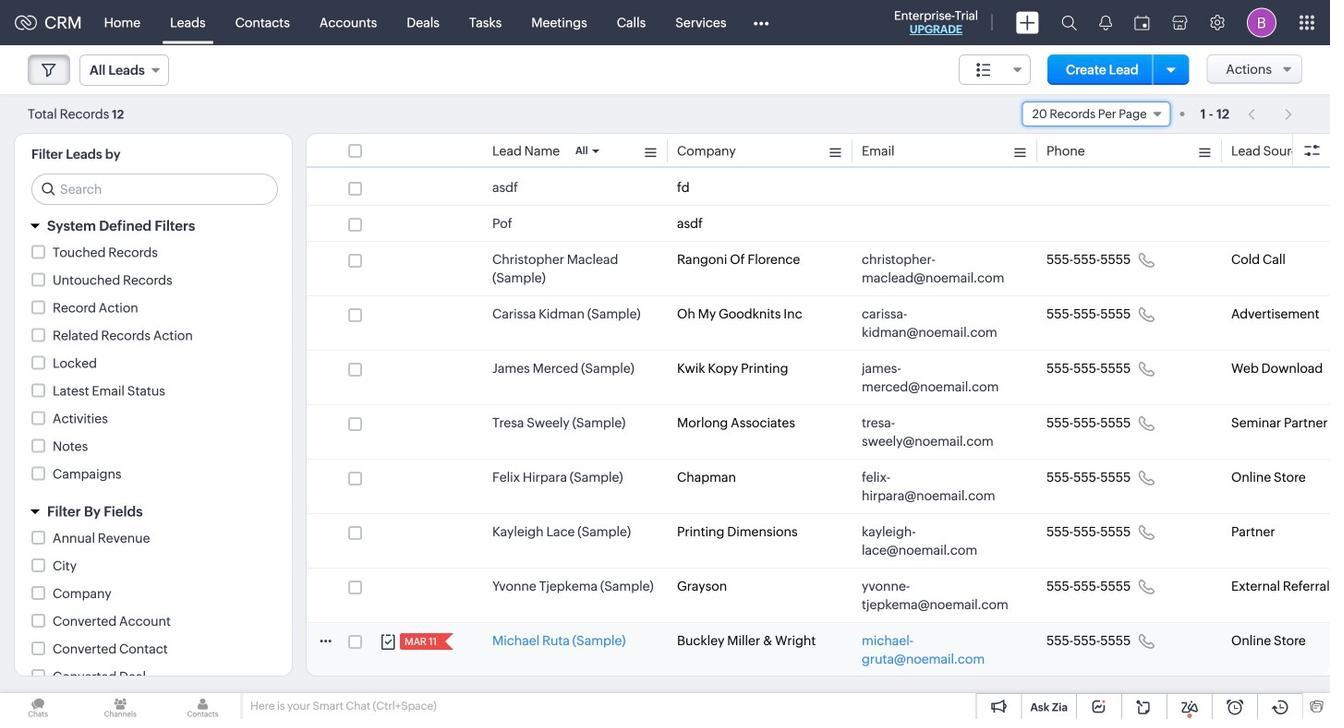 Task type: locate. For each thing, give the bounding box(es) containing it.
search image
[[1062, 15, 1077, 30]]

None field
[[79, 55, 169, 86], [959, 55, 1031, 85], [1023, 102, 1171, 127], [79, 55, 169, 86], [1023, 102, 1171, 127]]

none field 'size'
[[959, 55, 1031, 85]]

create menu image
[[1016, 12, 1040, 34]]

profile element
[[1236, 0, 1288, 45]]

profile image
[[1248, 8, 1277, 37]]

search element
[[1051, 0, 1089, 45]]

navigation
[[1239, 101, 1303, 128]]

logo image
[[15, 15, 37, 30]]

signals element
[[1089, 0, 1124, 45]]

contacts image
[[165, 694, 241, 720]]

row group
[[307, 170, 1331, 720]]

Search text field
[[32, 175, 277, 204]]



Task type: describe. For each thing, give the bounding box(es) containing it.
signals image
[[1100, 15, 1113, 30]]

calendar image
[[1135, 15, 1150, 30]]

size image
[[977, 62, 992, 79]]

channels image
[[82, 694, 158, 720]]

chats image
[[0, 694, 76, 720]]

create menu element
[[1005, 0, 1051, 45]]

Other Modules field
[[742, 8, 781, 37]]



